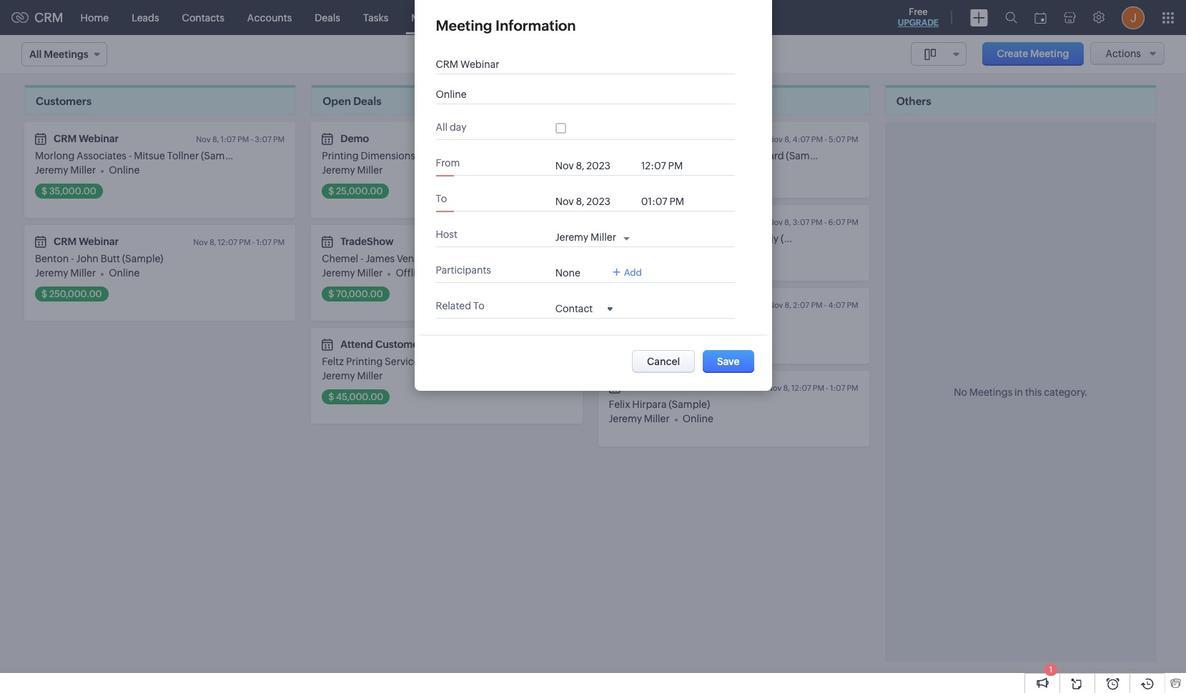 Task type: locate. For each thing, give the bounding box(es) containing it.
1 vertical spatial 2:07
[[793, 301, 810, 310]]

nov 8,  2:07 pm - 4:07 pm
[[769, 301, 859, 310]]

crm webinar link up john
[[54, 236, 119, 247]]

commercial press (sample)
[[609, 150, 736, 162]]

webinar for jeremy miller link underneath morlong
[[79, 133, 119, 144]]

chanay
[[609, 233, 644, 245]]

mitsue tollner (sample) link
[[134, 150, 242, 162]]

feltz
[[322, 356, 344, 368]]

webinar
[[79, 133, 119, 144], [627, 133, 667, 144], [79, 236, 119, 247], [653, 382, 693, 393]]

jeremy miller for jeremy miller link below chanay (sample) link
[[609, 247, 670, 259]]

$ for chemel
[[328, 289, 334, 300]]

(sample) right the kidman
[[682, 316, 724, 328]]

crm webinar
[[54, 133, 119, 144], [54, 236, 119, 247], [627, 382, 693, 393]]

$ left the 250,000.00
[[41, 289, 47, 300]]

$ 45,000.00
[[328, 392, 383, 403]]

crm up the benton
[[54, 236, 77, 247]]

crm left home link
[[34, 10, 63, 25]]

mitsue
[[134, 150, 165, 162]]

1 vertical spatial deals
[[353, 95, 382, 107]]

jeremy inside "feltz printing service - jeremy miller"
[[322, 370, 355, 382]]

jeremy miller for jeremy miller link under chemel link
[[322, 267, 383, 279]]

contacts
[[182, 12, 224, 23]]

crm webinar up felix hirpara (sample) link
[[627, 382, 693, 393]]

8,
[[212, 135, 219, 144], [498, 135, 505, 144], [785, 135, 791, 144], [784, 218, 791, 227], [209, 238, 216, 247], [785, 301, 792, 310], [783, 384, 790, 393]]

online down josephine
[[683, 247, 714, 259]]

jeremy down morlong
[[35, 164, 68, 176]]

1 hh:mm a text field from the top
[[641, 160, 698, 172]]

demo
[[341, 133, 369, 144]]

1 horizontal spatial meeting
[[1030, 48, 1069, 59]]

$ left "45,000.00"
[[328, 392, 334, 403]]

open deals
[[323, 95, 382, 107]]

crm webinar up john
[[54, 236, 119, 247]]

1 vertical spatial 12:07
[[792, 384, 811, 393]]

contact
[[555, 303, 593, 315]]

miller for jeremy miller link below chanay (sample) link
[[644, 247, 670, 259]]

1 vertical spatial meeting
[[1030, 48, 1069, 59]]

crm for jeremy miller link below benton link
[[54, 236, 77, 247]]

1 vertical spatial printing
[[346, 356, 383, 368]]

(sample) down host
[[431, 253, 472, 265]]

miller down commercial press (sample)
[[644, 164, 670, 176]]

jeremy down 'felix'
[[609, 413, 642, 425]]

press
[[668, 150, 692, 162]]

Contact field
[[555, 302, 613, 315]]

online for online link underneath morlong associates - mitsue tollner (sample)
[[109, 164, 140, 176]]

1 horizontal spatial nov 8,  12:07 pm - 1:07 pm
[[767, 384, 859, 393]]

mmm d, yyyy text field
[[555, 160, 634, 172]]

(sample) right butt
[[122, 253, 163, 265]]

jeremy for jeremy miller link under chemel link
[[322, 267, 355, 279]]

0 vertical spatial crm webinar link
[[54, 133, 119, 144]]

1 vertical spatial nov 8,  12:07 pm - 1:07 pm
[[767, 384, 859, 393]]

demo link
[[341, 133, 369, 144]]

0 horizontal spatial 3:07
[[255, 135, 272, 144]]

to up host
[[436, 193, 447, 205]]

1 vertical spatial 4:07
[[828, 301, 845, 310]]

jeremy miller down carissa
[[609, 330, 670, 342]]

felix
[[609, 399, 630, 410]]

miller down the kidman
[[644, 330, 670, 342]]

2 horizontal spatial 3:07
[[793, 218, 810, 227]]

1 horizontal spatial 2:07
[[793, 301, 810, 310]]

to right related
[[473, 300, 485, 312]]

free upgrade
[[898, 6, 939, 28]]

jeremy miller link down benton link
[[35, 267, 96, 279]]

crm up morlong
[[54, 133, 77, 144]]

jeremy miller link down hirpara
[[609, 413, 670, 425]]

online down carissa kidman (sample) 'link'
[[683, 330, 714, 342]]

$ for feltz printing service
[[328, 392, 334, 403]]

2 horizontal spatial 1:07
[[830, 384, 845, 393]]

jeremy for jeremy miller link under hirpara
[[609, 413, 642, 425]]

0 horizontal spatial meeting
[[436, 17, 492, 34]]

jeremy down commercial in the right top of the page
[[609, 164, 642, 176]]

chemel
[[322, 253, 358, 265]]

miller down chanay (sample) link
[[644, 247, 670, 259]]

morlong associates - mitsue tollner (sample)
[[35, 150, 242, 162]]

miller for jeremy miller link underneath morlong
[[70, 164, 96, 176]]

0 vertical spatial crm webinar
[[54, 133, 119, 144]]

(sample) right chanay
[[646, 233, 688, 245]]

crm webinar link up morlong associates link
[[54, 133, 119, 144]]

$ 25,000.00 link
[[322, 184, 389, 199]]

$ left 25,000.00
[[328, 186, 334, 197]]

felix hirpara (sample)
[[609, 399, 710, 410]]

deals inside deals link
[[315, 12, 340, 23]]

(sample) right darakjy
[[781, 233, 822, 245]]

information
[[496, 17, 576, 34]]

webinar up felix hirpara (sample) link
[[653, 382, 693, 393]]

0 vertical spatial 1:07
[[221, 135, 236, 144]]

actions
[[1106, 48, 1141, 59]]

jeremy up $ 25,000.00
[[322, 164, 355, 176]]

2:07
[[506, 135, 523, 144], [793, 301, 810, 310]]

crm up hirpara
[[627, 382, 650, 393]]

miller inside "feltz printing service - jeremy miller"
[[357, 370, 383, 382]]

jeremy for jeremy miller link below commercial in the right top of the page
[[609, 164, 642, 176]]

deals right open
[[353, 95, 382, 107]]

miller for jeremy miller link underneath carissa
[[644, 330, 670, 342]]

jeremy miller down benton link
[[35, 267, 96, 279]]

jeremy miller link up $ 45,000.00 link
[[322, 370, 383, 382]]

miller down john
[[70, 267, 96, 279]]

1 horizontal spatial 3:07
[[542, 135, 559, 144]]

2 vertical spatial 1:07
[[830, 384, 845, 393]]

Title text field
[[436, 59, 722, 70]]

from
[[436, 157, 460, 169]]

nov 8
[[551, 238, 572, 247]]

$
[[41, 186, 47, 197], [328, 186, 334, 197], [41, 289, 47, 300], [328, 289, 334, 300], [328, 392, 334, 403]]

miller for jeremy miller link below commercial in the right top of the page
[[644, 164, 670, 176]]

crm webinar link up felix hirpara (sample) link
[[627, 382, 693, 393]]

250,000.00
[[49, 289, 102, 300]]

leota dilliard (sample)
[[724, 150, 827, 162]]

jeremy down chanay
[[609, 247, 642, 259]]

hh:mm a text field for from
[[641, 160, 698, 172]]

customers
[[36, 95, 92, 107]]

jeremy miller down chemel link
[[322, 267, 383, 279]]

8, inside nov 8,  3:07 pm - 6:07 pm chanay (sample) - josephine darakjy (sample)
[[784, 218, 791, 227]]

jeremy miller down morlong
[[35, 164, 96, 176]]

1 vertical spatial 1:07
[[256, 238, 272, 247]]

leads link
[[120, 0, 171, 35]]

$ for morlong associates
[[41, 186, 47, 197]]

open
[[323, 95, 351, 107]]

miller for jeremy miller link under hirpara
[[644, 413, 670, 425]]

(sample) down nov 8,  2:07 pm - 3:07 pm
[[490, 150, 532, 162]]

webinar up the benton - john butt (sample)
[[79, 236, 119, 247]]

miller down printing dimensions 'link'
[[357, 164, 383, 176]]

$ for benton
[[41, 289, 47, 300]]

associates
[[77, 150, 127, 162]]

leads
[[132, 12, 159, 23]]

0 vertical spatial 12:07
[[218, 238, 237, 247]]

0 vertical spatial to
[[436, 193, 447, 205]]

add link
[[613, 267, 642, 278]]

0 vertical spatial hh:mm a text field
[[641, 160, 698, 172]]

dilliard
[[752, 150, 784, 162]]

-
[[251, 135, 253, 144], [538, 135, 540, 144], [825, 135, 827, 144], [129, 150, 132, 162], [418, 150, 421, 162], [824, 218, 827, 227], [690, 233, 693, 245], [252, 238, 255, 247], [71, 253, 74, 265], [360, 253, 364, 265], [824, 301, 827, 310], [422, 356, 425, 368], [826, 384, 829, 393]]

jeremy miller down chanay (sample) link
[[609, 247, 670, 259]]

miller down morlong associates link
[[70, 164, 96, 176]]

jeremy up none
[[555, 232, 589, 243]]

morlong
[[35, 150, 75, 162]]

meeting
[[436, 17, 492, 34], [1030, 48, 1069, 59]]

free
[[909, 6, 928, 17]]

online down morlong associates - mitsue tollner (sample)
[[109, 164, 140, 176]]

2 hh:mm a text field from the top
[[641, 196, 698, 207]]

online link down felix hirpara (sample) link
[[683, 413, 714, 425]]

$ 45,000.00 link
[[322, 390, 390, 405]]

all day
[[436, 122, 467, 133]]

crm webinar link for associates
[[54, 133, 119, 144]]

$ left 35,000.00
[[41, 186, 47, 197]]

0 horizontal spatial deals
[[315, 12, 340, 23]]

$ 250,000.00
[[41, 289, 102, 300]]

1 horizontal spatial 4:07
[[828, 301, 845, 310]]

printing down attend
[[346, 356, 383, 368]]

foller
[[462, 150, 488, 162]]

online for online link below carissa kidman (sample) 'link'
[[683, 330, 714, 342]]

calls link
[[466, 0, 511, 35]]

day
[[450, 122, 467, 133]]

nov inside nov 8,  3:07 pm - 6:07 pm chanay (sample) - josephine darakjy (sample)
[[768, 218, 783, 227]]

$ left 70,000.00
[[328, 289, 334, 300]]

online link down press
[[683, 164, 714, 176]]

jeremy miller down hirpara
[[609, 413, 670, 425]]

0 horizontal spatial 12:07
[[218, 238, 237, 247]]

leota
[[724, 150, 750, 162]]

online down press
[[683, 164, 714, 176]]

nov
[[196, 135, 211, 144], [482, 135, 496, 144], [768, 135, 783, 144], [768, 218, 783, 227], [193, 238, 208, 247], [551, 238, 565, 247], [769, 301, 783, 310], [767, 384, 782, 393]]

0 horizontal spatial to
[[436, 193, 447, 205]]

jeremy down benton link
[[35, 267, 68, 279]]

pm
[[238, 135, 249, 144], [273, 135, 285, 144], [524, 135, 536, 144], [560, 135, 572, 144], [811, 135, 823, 144], [847, 135, 859, 144], [811, 218, 823, 227], [847, 218, 859, 227], [239, 238, 251, 247], [273, 238, 285, 247], [811, 301, 823, 310], [847, 301, 859, 310], [813, 384, 825, 393], [847, 384, 859, 393]]

online link down morlong associates - mitsue tollner (sample)
[[109, 164, 140, 176]]

online down john butt (sample) link
[[109, 267, 140, 279]]

josephine darakjy (sample) link
[[695, 233, 822, 245]]

(sample) right press
[[694, 150, 736, 162]]

1 vertical spatial crm webinar
[[54, 236, 119, 247]]

josephine
[[695, 233, 742, 245]]

hh:mm a text field
[[641, 160, 698, 172], [641, 196, 698, 207]]

miller down felix hirpara (sample) link
[[644, 413, 670, 425]]

jeremy miller link down chanay (sample) link
[[609, 247, 670, 259]]

deals link
[[303, 0, 352, 35]]

0 horizontal spatial 4:07
[[793, 135, 810, 144]]

printing down 'demo' link
[[322, 150, 359, 162]]

1 horizontal spatial 12:07
[[792, 384, 811, 393]]

1:07 for jeremy miller link under hirpara
[[830, 384, 845, 393]]

4:07
[[793, 135, 810, 144], [828, 301, 845, 310]]

1 horizontal spatial 1:07
[[256, 238, 272, 247]]

crm webinar up morlong associates link
[[54, 133, 119, 144]]

(sample)
[[201, 150, 242, 162], [490, 150, 532, 162], [694, 150, 736, 162], [786, 150, 827, 162], [646, 233, 688, 245], [781, 233, 822, 245], [122, 253, 163, 265], [431, 253, 472, 265], [682, 316, 724, 328], [669, 399, 710, 410]]

jeremy miller down mmm d, yyyy text box on the top of page
[[555, 232, 616, 243]]

miller down the feltz printing service link
[[357, 370, 383, 382]]

jeremy down carissa
[[609, 330, 642, 342]]

online for online link under josephine
[[683, 247, 714, 259]]

3:07 for customers
[[255, 135, 272, 144]]

jeremy down chemel link
[[322, 267, 355, 279]]

jeremy miller link
[[35, 164, 96, 176], [322, 164, 383, 176], [609, 164, 670, 176], [609, 247, 670, 259], [35, 267, 96, 279], [322, 267, 383, 279], [609, 330, 670, 342], [322, 370, 383, 382], [609, 413, 670, 425]]

1 vertical spatial crm webinar link
[[54, 236, 119, 247]]

nov 8,  12:07 pm - 1:07 pm for online link under john butt (sample) link
[[193, 238, 285, 247]]

0 vertical spatial meeting
[[436, 17, 492, 34]]

hh:mm a text field for to
[[641, 196, 698, 207]]

- inside "feltz printing service - jeremy miller"
[[422, 356, 425, 368]]

0 horizontal spatial 2:07
[[506, 135, 523, 144]]

deals left tasks
[[315, 12, 340, 23]]

hh:mm a text field down the webinar link
[[641, 160, 698, 172]]

0 vertical spatial 2:07
[[506, 135, 523, 144]]

None button
[[632, 350, 695, 373], [703, 350, 754, 373], [632, 350, 695, 373], [703, 350, 754, 373]]

jeremy miller link down chemel link
[[322, 267, 383, 279]]

35,000.00
[[49, 186, 96, 197]]

2:07 for 3:07
[[506, 135, 523, 144]]

1 vertical spatial to
[[473, 300, 485, 312]]

2 vertical spatial crm webinar link
[[627, 382, 693, 393]]

jeremy miller down commercial in the right top of the page
[[609, 164, 670, 176]]

(sample) down nov 8,  1:07 pm - 3:07 pm at top
[[201, 150, 242, 162]]

0 vertical spatial nov 8,  12:07 pm - 1:07 pm
[[193, 238, 285, 247]]

1 vertical spatial hh:mm a text field
[[641, 196, 698, 207]]

webinar up associates
[[79, 133, 119, 144]]

0 vertical spatial printing
[[322, 150, 359, 162]]

leads/contacts
[[610, 95, 691, 107]]

attend
[[341, 339, 373, 350]]

miller down james
[[357, 267, 383, 279]]

45,000.00
[[336, 392, 383, 403]]

online down felix hirpara (sample) link
[[683, 413, 714, 425]]

customer
[[375, 339, 423, 350]]

participants
[[436, 265, 491, 276]]

john butt (sample) link
[[76, 253, 163, 265]]

0 horizontal spatial nov 8,  12:07 pm - 1:07 pm
[[193, 238, 285, 247]]

butt
[[101, 253, 120, 265]]

jeremy down feltz
[[322, 370, 355, 382]]

(sample) down nov 8,  4:07 pm - 5:07 pm
[[786, 150, 827, 162]]

hh:mm a text field up chanay (sample) link
[[641, 196, 698, 207]]

crm webinar for associates
[[54, 133, 119, 144]]

0 vertical spatial deals
[[315, 12, 340, 23]]

jeremy miller link down morlong
[[35, 164, 96, 176]]



Task type: describe. For each thing, give the bounding box(es) containing it.
online link down john butt (sample) link
[[109, 267, 140, 279]]

meeting information
[[436, 17, 576, 34]]

webinar up commercial in the right top of the page
[[627, 133, 667, 144]]

1 horizontal spatial to
[[473, 300, 485, 312]]

kidman
[[645, 316, 680, 328]]

crm link
[[11, 10, 63, 25]]

crm for jeremy miller link under hirpara
[[627, 382, 650, 393]]

upgrade
[[898, 18, 939, 28]]

tradeshow link
[[341, 236, 394, 247]]

tasks link
[[352, 0, 400, 35]]

leota dilliard (sample) link
[[724, 150, 827, 162]]

nov 8,  2:07 pm - 3:07 pm
[[482, 135, 572, 144]]

conference
[[425, 339, 480, 350]]

$ 25,000.00
[[328, 186, 383, 197]]

- inside printing dimensions - donette foller (sample) jeremy miller
[[418, 150, 421, 162]]

feltz printing service link
[[322, 356, 420, 368]]

dimensions
[[361, 150, 415, 162]]

jeremy miller for jeremy miller link underneath carissa
[[609, 330, 670, 342]]

8
[[567, 238, 572, 247]]

1:07 for jeremy miller link below benton link
[[256, 238, 272, 247]]

jeremy for jeremy miller link below chanay (sample) link
[[609, 247, 642, 259]]

printing inside printing dimensions - donette foller (sample) jeremy miller
[[322, 150, 359, 162]]

printing dimensions link
[[322, 150, 415, 162]]

nov 8,  4:07 pm - 5:07 pm
[[768, 135, 859, 144]]

$ 70,000.00
[[328, 289, 383, 300]]

(sample) right hirpara
[[669, 399, 710, 410]]

commercial press (sample) link
[[609, 150, 736, 162]]

tasks
[[363, 12, 389, 23]]

others
[[897, 95, 932, 107]]

tollner
[[167, 150, 199, 162]]

jeremy miller for jeremy miller link below commercial in the right top of the page
[[609, 164, 670, 176]]

(sample) inside printing dimensions - donette foller (sample) jeremy miller
[[490, 150, 532, 162]]

webinar for jeremy miller link below benton link
[[79, 236, 119, 247]]

printing inside "feltz printing service - jeremy miller"
[[346, 356, 383, 368]]

25,000.00
[[336, 186, 383, 197]]

accounts link
[[236, 0, 303, 35]]

create meeting
[[997, 48, 1069, 59]]

online for online link under john butt (sample) link
[[109, 267, 140, 279]]

2:07 for 4:07
[[793, 301, 810, 310]]

james
[[366, 253, 395, 265]]

$ 35,000.00
[[41, 186, 96, 197]]

2 vertical spatial crm webinar
[[627, 382, 693, 393]]

online link down carissa kidman (sample) 'link'
[[683, 330, 714, 342]]

benton
[[35, 253, 69, 265]]

venere
[[397, 253, 429, 265]]

hirpara
[[632, 399, 667, 410]]

6:07
[[828, 218, 845, 227]]

none
[[555, 267, 581, 279]]

jeremy inside printing dimensions - donette foller (sample) jeremy miller
[[322, 164, 355, 176]]

miller for jeremy miller link under chemel link
[[357, 267, 383, 279]]

jeremy miller link down carissa
[[609, 330, 670, 342]]

crm for jeremy miller link underneath morlong
[[54, 133, 77, 144]]

james venere (sample) link
[[366, 253, 472, 265]]

nov 8,  3:07 pm - 6:07 pm chanay (sample) - josephine darakjy (sample)
[[609, 218, 859, 245]]

jeremy miller for jeremy miller link under hirpara
[[609, 413, 670, 425]]

carissa kidman (sample) link
[[609, 316, 724, 328]]

1
[[1050, 666, 1053, 674]]

3:07 for open deals
[[542, 135, 559, 144]]

miller inside printing dimensions - donette foller (sample) jeremy miller
[[357, 164, 383, 176]]

0 horizontal spatial 1:07
[[221, 135, 236, 144]]

add
[[624, 267, 642, 278]]

meeting inside 'button'
[[1030, 48, 1069, 59]]

Location text field
[[436, 89, 722, 100]]

carissa
[[609, 316, 643, 328]]

$ for printing dimensions
[[328, 186, 334, 197]]

chemel link
[[322, 253, 358, 265]]

reports link
[[511, 0, 571, 35]]

host
[[436, 229, 458, 240]]

1 horizontal spatial deals
[[353, 95, 382, 107]]

online link down josephine
[[683, 247, 714, 259]]

related to
[[436, 300, 485, 312]]

morlong associates link
[[35, 150, 127, 162]]

jeremy miller for jeremy miller link below benton link
[[35, 267, 96, 279]]

tradeshow
[[341, 236, 394, 247]]

donette foller (sample) link
[[423, 150, 532, 162]]

$ 70,000.00 link
[[322, 287, 389, 302]]

online for online link underneath press
[[683, 164, 714, 176]]

webinar for jeremy miller link under hirpara
[[653, 382, 693, 393]]

calls
[[477, 12, 500, 23]]

jeremy miller link down commercial in the right top of the page
[[609, 164, 670, 176]]

create meeting button
[[983, 42, 1084, 66]]

related
[[436, 300, 471, 312]]

reports
[[523, 12, 559, 23]]

crm webinar link for -
[[54, 236, 119, 247]]

jeremy for jeremy miller link underneath carissa
[[609, 330, 642, 342]]

nov 8,  12:07 pm - 1:07 pm for online link underneath felix hirpara (sample) link
[[767, 384, 859, 393]]

0 vertical spatial 4:07
[[793, 135, 810, 144]]

online for online link underneath felix hirpara (sample) link
[[683, 413, 714, 425]]

feltz printing service - jeremy miller
[[322, 356, 425, 382]]

mmm d, yyyy text field
[[555, 196, 634, 207]]

$ 250,000.00 link
[[35, 287, 108, 302]]

miller right 8
[[591, 232, 616, 243]]

jeremy miller for jeremy miller link underneath morlong
[[35, 164, 96, 176]]

5:07
[[829, 135, 845, 144]]

carissa kidman (sample)
[[609, 316, 724, 328]]

jeremy for jeremy miller link below benton link
[[35, 267, 68, 279]]

miller for jeremy miller link below benton link
[[70, 267, 96, 279]]

jeremy for jeremy miller link underneath morlong
[[35, 164, 68, 176]]

create
[[997, 48, 1028, 59]]

benton link
[[35, 253, 69, 265]]

commercial
[[609, 150, 666, 162]]

meetings link
[[400, 0, 466, 35]]

crm webinar for -
[[54, 236, 119, 247]]

service
[[385, 356, 420, 368]]

all
[[436, 122, 448, 133]]

chemel - james venere (sample)
[[322, 253, 472, 265]]

3:07 inside nov 8,  3:07 pm - 6:07 pm chanay (sample) - josephine darakjy (sample)
[[793, 218, 810, 227]]

john
[[76, 253, 99, 265]]

chanay (sample) link
[[609, 233, 688, 245]]

nov 8,  1:07 pm - 3:07 pm
[[196, 135, 285, 144]]

$ 35,000.00 link
[[35, 184, 103, 199]]

jeremy miller link up $ 25,000.00 link
[[322, 164, 383, 176]]

offline
[[396, 267, 428, 279]]



Task type: vqa. For each thing, say whether or not it's contained in the screenshot.
SEARCH Element
no



